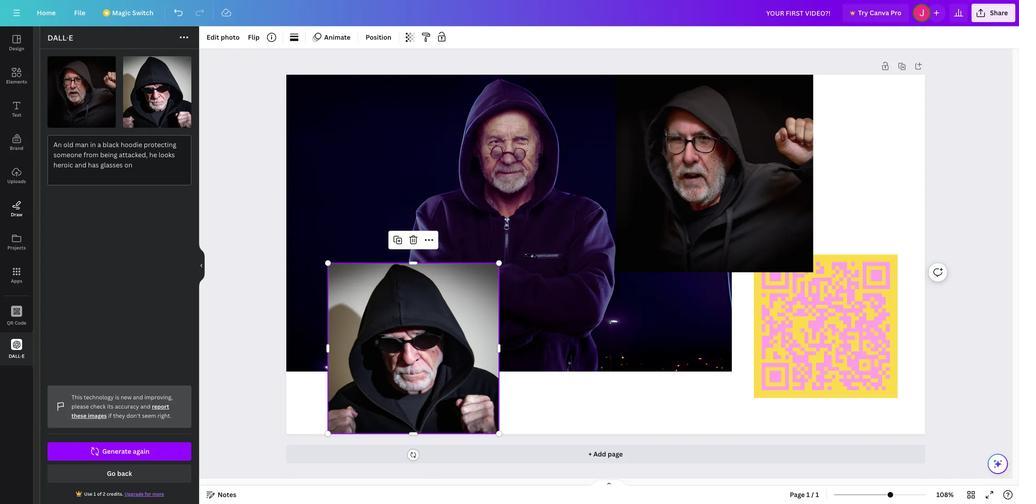 Task type: vqa. For each thing, say whether or not it's contained in the screenshot.
QR
yes



Task type: locate. For each thing, give the bounding box(es) containing it.
brand
[[10, 145, 23, 151]]

1 vertical spatial dall·e
[[9, 353, 25, 359]]

1 horizontal spatial 1
[[816, 490, 819, 499]]

home link
[[30, 4, 63, 22]]

dall·e button
[[0, 333, 33, 366]]

dall·e
[[48, 33, 73, 43], [9, 353, 25, 359]]

position
[[366, 33, 392, 42]]

elements
[[6, 78, 27, 85]]

main menu bar
[[0, 0, 1020, 26]]

1 right / at the right of page
[[816, 490, 819, 499]]

try canva pro button
[[843, 4, 909, 22]]

canva
[[870, 8, 890, 17]]

+ add page button
[[287, 445, 926, 464]]

brand button
[[0, 126, 33, 159]]

dall·e down qr code
[[9, 353, 25, 359]]

0 horizontal spatial dall·e
[[9, 353, 25, 359]]

pro
[[891, 8, 902, 17]]

1 horizontal spatial dall·e
[[48, 33, 73, 43]]

flip button
[[244, 30, 263, 45]]

animate
[[324, 33, 351, 42]]

0 vertical spatial dall·e
[[48, 33, 73, 43]]

1 1 from the left
[[807, 490, 810, 499]]

2 1 from the left
[[816, 490, 819, 499]]

code
[[15, 320, 26, 326]]

show pages image
[[587, 479, 632, 487]]

text button
[[0, 93, 33, 126]]

share
[[991, 8, 1009, 17]]

edit
[[207, 33, 219, 42]]

page
[[608, 450, 623, 459]]

edit photo
[[207, 33, 240, 42]]

flip
[[248, 33, 260, 42]]

1 left / at the right of page
[[807, 490, 810, 499]]

photo
[[221, 33, 240, 42]]

dall·e inside dall·e button
[[9, 353, 25, 359]]

page 1 / 1
[[790, 490, 819, 499]]

1
[[807, 490, 810, 499], [816, 490, 819, 499]]

+
[[589, 450, 592, 459]]

draw
[[11, 211, 22, 218]]

hide image
[[199, 243, 205, 287]]

+ add page
[[589, 450, 623, 459]]

dall·e down 'home' link
[[48, 33, 73, 43]]

add
[[594, 450, 607, 459]]

0 horizontal spatial 1
[[807, 490, 810, 499]]

elements button
[[0, 60, 33, 93]]

qr code
[[7, 320, 26, 326]]

design
[[9, 45, 24, 52]]

uploads button
[[0, 159, 33, 192]]

try canva pro
[[859, 8, 902, 17]]

file button
[[67, 4, 93, 22]]

edit photo button
[[203, 30, 243, 45]]



Task type: describe. For each thing, give the bounding box(es) containing it.
magic switch
[[112, 8, 153, 17]]

/
[[812, 490, 815, 499]]

magic switch button
[[97, 4, 161, 22]]

position button
[[362, 30, 395, 45]]

Design title text field
[[759, 4, 839, 22]]

text
[[12, 112, 21, 118]]

share button
[[972, 4, 1016, 22]]

canva assistant image
[[993, 459, 1004, 470]]

design button
[[0, 26, 33, 60]]

108% button
[[931, 488, 961, 502]]

switch
[[132, 8, 153, 17]]

dall·e element
[[40, 49, 199, 504]]

home
[[37, 8, 56, 17]]

qr code button
[[0, 299, 33, 333]]

file
[[74, 8, 85, 17]]

animate button
[[310, 30, 354, 45]]

page
[[790, 490, 805, 499]]

108%
[[937, 490, 954, 499]]

projects
[[7, 245, 26, 251]]

projects button
[[0, 226, 33, 259]]

notes
[[218, 490, 236, 499]]

magic
[[112, 8, 131, 17]]

draw button
[[0, 192, 33, 226]]

notes button
[[203, 488, 240, 502]]

try
[[859, 8, 869, 17]]

apps
[[11, 278, 22, 284]]

side panel tab list
[[0, 26, 33, 366]]

uploads
[[7, 178, 26, 185]]

qr
[[7, 320, 14, 326]]

apps button
[[0, 259, 33, 292]]



